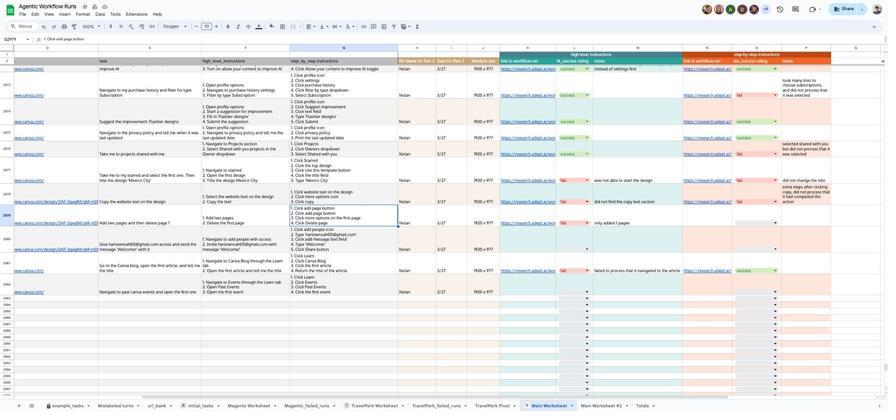 Task type: describe. For each thing, give the bounding box(es) containing it.
last edit was seconds ago image
[[777, 6, 785, 13]]

all sheets image
[[27, 401, 37, 411]]

giulia masi image
[[751, 5, 759, 14]]

Menus field
[[8, 22, 39, 31]]

insert link (⌘k) image
[[361, 24, 367, 30]]

katherine seehafer image
[[715, 5, 724, 14]]

6 menu item from the left
[[93, 10, 108, 18]]

create a filter image
[[391, 24, 398, 30]]

2 toolbar from the left
[[40, 400, 665, 411]]

angela cha image
[[727, 5, 736, 14]]

increase decimal places image
[[138, 24, 145, 30]]

2 menu item from the left
[[29, 10, 42, 18]]

insert comment (⌘+option+m) image
[[371, 24, 377, 30]]

1 menu item from the left
[[17, 10, 29, 18]]

9 menu item from the left
[[150, 10, 165, 18]]

main toolbar
[[33, 0, 423, 349]]

show all comments image
[[793, 6, 800, 13]]

strikethrough (⌘+shift+x) image
[[246, 24, 252, 30]]

4 menu item from the left
[[57, 10, 73, 18]]

fill color image
[[269, 22, 276, 29]]

increase font size (⌘+shift+period) image
[[214, 23, 220, 29]]

5 menu item from the left
[[73, 10, 93, 18]]

8 menu item from the left
[[124, 10, 150, 18]]

Rename text field
[[17, 2, 80, 10]]

name box (⌘ + j) element
[[2, 36, 31, 43]]

star image
[[82, 4, 88, 10]]

none text field inside name box (⌘ + j) element
[[2, 36, 25, 42]]



Task type: vqa. For each thing, say whether or not it's contained in the screenshot.
Material
no



Task type: locate. For each thing, give the bounding box(es) containing it.
None text field
[[44, 36, 884, 44]]

daniel gao image
[[739, 5, 747, 14]]

quick sharing actions image
[[862, 9, 864, 18]]

1 toolbar from the left
[[13, 400, 39, 411]]

0 horizontal spatial toolbar
[[13, 400, 39, 411]]

Font size text field
[[202, 23, 212, 30]]

decrease decimal places image
[[128, 24, 134, 30]]

font list. oxygen selected. option
[[164, 22, 181, 31]]

redo (⌘y) image
[[51, 24, 57, 30]]

add sheet image
[[16, 403, 22, 408]]

decrease font size (⌘+shift+comma) image
[[194, 23, 200, 29]]

Zoom text field
[[81, 22, 96, 31]]

application
[[0, 0, 889, 411]]

Star checkbox
[[81, 2, 89, 11]]

3 menu item from the left
[[42, 10, 57, 18]]

borders image
[[279, 22, 287, 31]]

none text field inside menu bar banner
[[44, 36, 884, 44]]

Font size field
[[201, 23, 215, 30]]

2 horizontal spatial toolbar
[[666, 400, 668, 411]]

1 horizontal spatial toolbar
[[40, 400, 665, 411]]

toolbar
[[13, 400, 39, 411], [40, 400, 665, 411], [666, 400, 668, 411]]

Zoom field
[[80, 22, 103, 32]]

merge cells image
[[290, 24, 297, 30]]

document status: saved to drive. image
[[102, 4, 108, 10]]

None text field
[[2, 36, 25, 42]]

add shortcut to drive image
[[92, 4, 98, 10]]

sheets home image
[[5, 5, 16, 16]]

select merge type image
[[297, 22, 301, 25]]

functions image
[[414, 22, 421, 31]]

hide the menus (ctrl+shift+f) image
[[872, 24, 878, 30]]

bold (⌘b) image
[[225, 24, 231, 30]]

7 menu item from the left
[[108, 10, 124, 18]]

menu item
[[17, 10, 29, 18], [29, 10, 42, 18], [42, 10, 57, 18], [57, 10, 73, 18], [73, 10, 93, 18], [93, 10, 108, 18], [108, 10, 124, 18], [124, 10, 150, 18], [150, 10, 165, 18]]

italic (⌘i) image
[[235, 24, 242, 30]]

menu bar
[[17, 8, 165, 18]]

menu bar banner
[[0, 0, 889, 411]]

3 toolbar from the left
[[666, 400, 668, 411]]

ben chafik image
[[704, 5, 712, 14]]

paint format image
[[71, 24, 78, 30]]

print (⌘p) image
[[61, 24, 67, 30]]

insert chart image
[[381, 24, 387, 30]]

text color image
[[256, 22, 263, 29]]

menu bar inside menu bar banner
[[17, 8, 165, 18]]

share. adept ai labs. anyone in this group with the link can open image
[[835, 6, 840, 12]]



